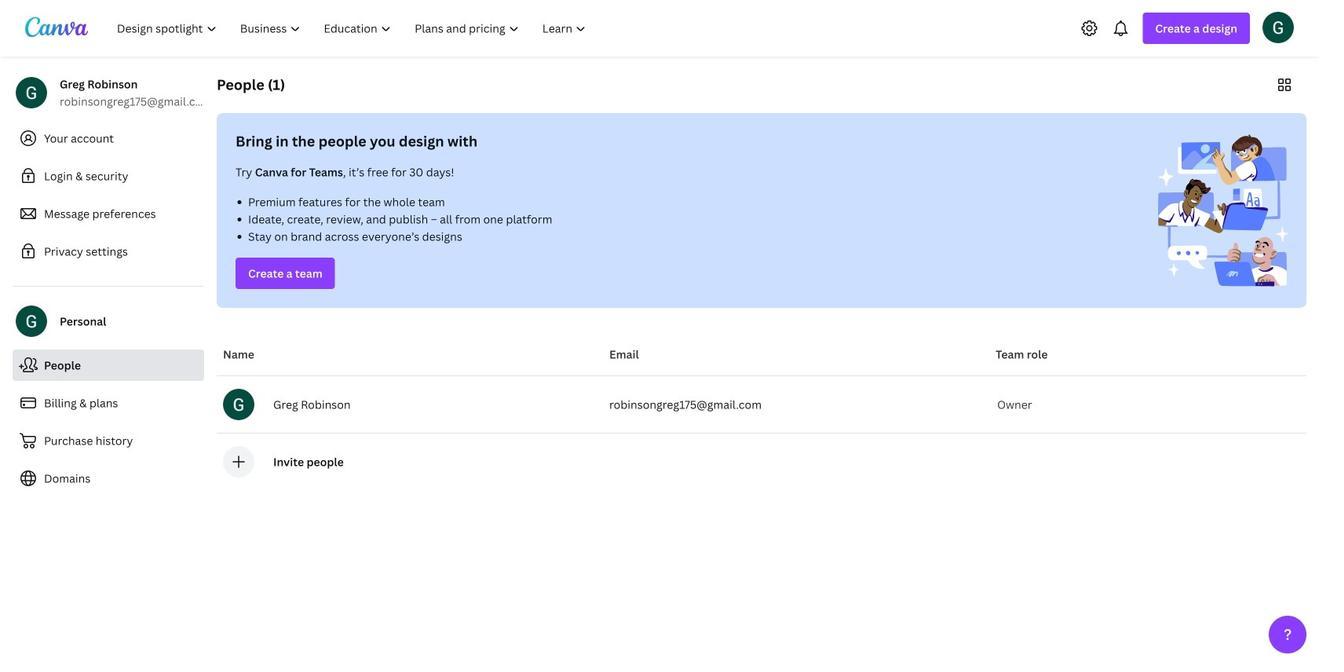 Task type: locate. For each thing, give the bounding box(es) containing it.
list
[[236, 193, 750, 245]]

greg robinson image
[[1263, 12, 1295, 43]]

top level navigation element
[[107, 13, 600, 44]]



Task type: vqa. For each thing, say whether or not it's contained in the screenshot.
Resize & Magic Switch button
no



